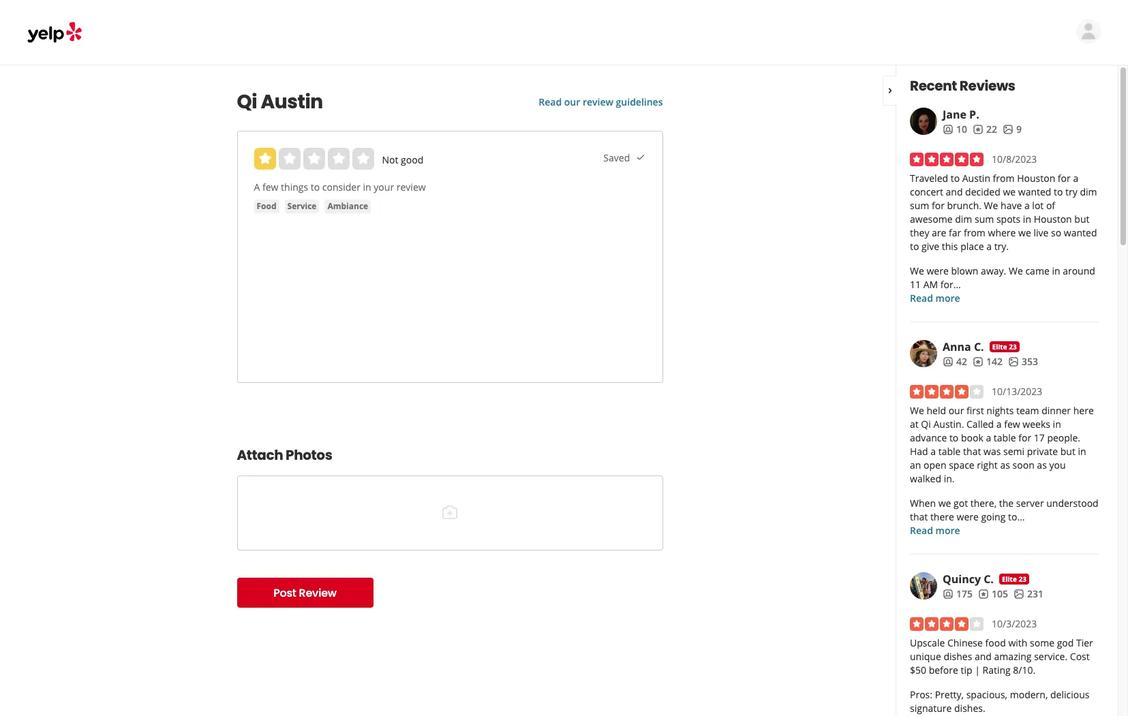 Task type: describe. For each thing, give the bounding box(es) containing it.
read for traveled
[[910, 292, 933, 305]]

an
[[910, 459, 921, 472]]

we inside the when we got there, the server understood that there were going to…
[[938, 497, 951, 510]]

11
[[910, 278, 921, 291]]

photo of anna c. image
[[910, 340, 937, 367]]

a left try.
[[986, 240, 992, 253]]

semi
[[1003, 445, 1025, 458]]

upscale chinese food with some god tier unique dishes and amazing service. cost $50 before tip | rating 8/10.
[[910, 637, 1093, 677]]

place
[[960, 240, 984, 253]]

to inside we held our first nights team dinner here at qi austin. called a few weeks in advance to book a table for 17 people. had a table that was semi private but in an open space right as soon as you walked in.
[[949, 431, 959, 444]]

to down 5 star rating image
[[951, 172, 960, 185]]

chinese
[[947, 637, 983, 650]]

1 vertical spatial houston
[[1034, 213, 1072, 226]]

22
[[986, 123, 997, 136]]

more for am
[[935, 292, 960, 305]]

god
[[1057, 637, 1074, 650]]

post
[[273, 585, 296, 601]]

elite 23 for quincy c.
[[1002, 575, 1026, 584]]

in left your
[[363, 181, 371, 194]]

unique
[[910, 650, 941, 663]]

reviews element for quincy c.
[[978, 588, 1008, 601]]

a up try at the right of the page
[[1073, 172, 1078, 185]]

concert
[[910, 185, 943, 198]]

amazing
[[994, 650, 1032, 663]]

were inside the we were blown away. we came in around 11 am for…
[[927, 264, 949, 277]]

there
[[930, 511, 954, 523]]

elite 23 link for quincy c.
[[999, 574, 1029, 585]]

signature
[[910, 702, 952, 715]]

advance
[[910, 431, 947, 444]]

our inside we held our first nights team dinner here at qi austin. called a few weeks in advance to book a table for 17 people. had a table that was semi private but in an open space right as soon as you walked in.
[[949, 404, 964, 417]]

here
[[1073, 404, 1094, 417]]

0 horizontal spatial wanted
[[1018, 185, 1051, 198]]

post review button
[[237, 578, 373, 608]]

am
[[923, 278, 938, 291]]

modern,
[[1010, 688, 1048, 701]]

that inside we held our first nights team dinner here at qi austin. called a few weeks in advance to book a table for 17 people. had a table that was semi private but in an open space right as soon as you walked in.
[[963, 445, 981, 458]]

1 vertical spatial dim
[[955, 213, 972, 226]]

were inside the when we got there, the server understood that there were going to…
[[957, 511, 979, 523]]

to down they
[[910, 240, 919, 253]]

a down nights
[[996, 418, 1002, 431]]

16 friends v2 image for quincy
[[943, 589, 954, 600]]

are
[[932, 226, 946, 239]]

spots
[[996, 213, 1021, 226]]

0 vertical spatial we
[[1003, 185, 1016, 198]]

photos element for quincy c.
[[1014, 588, 1044, 601]]

1 vertical spatial table
[[938, 445, 961, 458]]

|
[[975, 664, 980, 677]]

1 horizontal spatial from
[[993, 172, 1015, 185]]

they
[[910, 226, 929, 239]]

consider
[[322, 181, 361, 194]]

the
[[999, 497, 1014, 510]]

few inside we held our first nights team dinner here at qi austin. called a few weeks in advance to book a table for 17 people. had a table that was semi private but in an open space right as soon as you walked in.
[[1004, 418, 1020, 431]]

16 photos v2 image for quincy c.
[[1014, 589, 1024, 600]]

food
[[257, 200, 276, 212]]

try
[[1065, 185, 1077, 198]]

rating
[[983, 664, 1011, 677]]

photo of jane p. image
[[910, 108, 937, 135]]

p.
[[969, 107, 979, 122]]

a left lot on the right top
[[1024, 199, 1030, 212]]

17
[[1034, 431, 1045, 444]]

0 vertical spatial table
[[994, 431, 1016, 444]]

jane p.
[[943, 107, 979, 122]]

anna c.
[[943, 339, 984, 354]]

0 vertical spatial 16 photos v2 image
[[1003, 124, 1014, 135]]

photos
[[286, 446, 332, 465]]

when
[[910, 497, 936, 510]]

with
[[1008, 637, 1027, 650]]

understood
[[1046, 497, 1099, 510]]

anna
[[943, 339, 971, 354]]

but inside we held our first nights team dinner here at qi austin. called a few weeks in advance to book a table for 17 people. had a table that was semi private but in an open space right as soon as you walked in.
[[1060, 445, 1076, 458]]

brunch.
[[947, 199, 981, 212]]

23 for anna c.
[[1009, 342, 1017, 352]]

service
[[287, 200, 317, 212]]

to left try at the right of the page
[[1054, 185, 1063, 198]]

server
[[1016, 497, 1044, 510]]

1 horizontal spatial wanted
[[1064, 226, 1097, 239]]

had
[[910, 445, 928, 458]]

not
[[382, 153, 398, 166]]

qi austin
[[237, 89, 323, 115]]

0 horizontal spatial for
[[932, 199, 945, 212]]

weeks
[[1023, 418, 1050, 431]]

0 vertical spatial for
[[1058, 172, 1071, 185]]

in inside traveled to austin from houston for a concert and decided we wanted to try dim sum for brunch. we have a lot of awesome dim sum spots in houston but they are far from where we live so wanted to give this place a try.
[[1023, 213, 1031, 226]]

recent reviews
[[910, 76, 1015, 95]]

called
[[967, 418, 994, 431]]

9
[[1016, 123, 1022, 136]]

we held our first nights team dinner here at qi austin. called a few weeks in advance to book a table for 17 people. had a table that was semi private but in an open space right as soon as you walked in.
[[910, 404, 1094, 485]]

read more button for 11
[[910, 292, 960, 305]]

0 vertical spatial our
[[564, 95, 580, 108]]

0 vertical spatial read
[[539, 95, 562, 108]]

175
[[956, 588, 973, 600]]

16 review v2 image for 105
[[978, 589, 989, 600]]

16 review v2 image for 22
[[973, 124, 984, 135]]

attach photos
[[237, 446, 332, 465]]

reviews
[[960, 76, 1015, 95]]

read more button for there
[[910, 524, 960, 538]]

going
[[981, 511, 1006, 523]]

upscale
[[910, 637, 945, 650]]

and inside traveled to austin from houston for a concert and decided we wanted to try dim sum for brunch. we have a lot of awesome dim sum spots in houston but they are far from where we live so wanted to give this place a try.
[[946, 185, 963, 198]]

ambiance
[[327, 200, 368, 212]]

1 horizontal spatial dim
[[1080, 185, 1097, 198]]

for…
[[940, 278, 961, 291]]

delicious
[[1050, 688, 1090, 701]]

dishes.
[[954, 702, 985, 715]]

0 horizontal spatial austin
[[261, 89, 323, 115]]

attach photos image
[[442, 504, 458, 521]]

that inside the when we got there, the server understood that there were going to…
[[910, 511, 928, 523]]

you
[[1049, 459, 1066, 472]]

231
[[1027, 588, 1044, 600]]



Task type: locate. For each thing, give the bounding box(es) containing it.
as down private in the right bottom of the page
[[1037, 459, 1047, 472]]

and
[[946, 185, 963, 198], [975, 650, 992, 663]]

read more down "am"
[[910, 292, 960, 305]]

close sidebar icon image
[[885, 85, 896, 96], [885, 85, 896, 96]]

photo of quincy c. image
[[910, 573, 937, 600]]

few right a
[[262, 181, 278, 194]]

c. up 105
[[984, 572, 994, 587]]

0 horizontal spatial table
[[938, 445, 961, 458]]

2 vertical spatial 16 friends v2 image
[[943, 589, 954, 600]]

before
[[929, 664, 958, 677]]

2 read more from the top
[[910, 524, 960, 537]]

soon
[[1013, 459, 1034, 472]]

1 horizontal spatial and
[[975, 650, 992, 663]]

jeremy m. image
[[1076, 19, 1101, 44]]

read more for there
[[910, 524, 960, 537]]

photos element right 105
[[1014, 588, 1044, 601]]

we up there
[[938, 497, 951, 510]]

16 friends v2 image
[[943, 124, 954, 135], [943, 356, 954, 367], [943, 589, 954, 600]]

so
[[1051, 226, 1061, 239]]

0 vertical spatial but
[[1074, 213, 1090, 226]]

1 horizontal spatial sum
[[975, 213, 994, 226]]

16 review v2 image
[[973, 124, 984, 135], [978, 589, 989, 600]]

few
[[262, 181, 278, 194], [1004, 418, 1020, 431]]

elite up 142
[[992, 342, 1007, 352]]

elite 23 for anna c.
[[992, 342, 1017, 352]]

1 horizontal spatial that
[[963, 445, 981, 458]]

16 photos v2 image
[[1003, 124, 1014, 135], [1008, 356, 1019, 367], [1014, 589, 1024, 600]]

in right spots
[[1023, 213, 1031, 226]]

reviews element down p.
[[973, 123, 997, 136]]

3 friends element from the top
[[943, 588, 973, 601]]

elite 23 link for anna c.
[[989, 341, 1019, 352]]

for up awesome
[[932, 199, 945, 212]]

we up have
[[1003, 185, 1016, 198]]

in.
[[944, 472, 955, 485]]

got
[[954, 497, 968, 510]]

c. for anna c.
[[974, 339, 984, 354]]

0 vertical spatial elite 23 link
[[989, 341, 1019, 352]]

2 vertical spatial we
[[938, 497, 951, 510]]

more down there
[[935, 524, 960, 537]]

for up try at the right of the page
[[1058, 172, 1071, 185]]

walked
[[910, 472, 941, 485]]

2 16 friends v2 image from the top
[[943, 356, 954, 367]]

photos element right 22
[[1003, 123, 1022, 136]]

food
[[985, 637, 1006, 650]]

0 horizontal spatial few
[[262, 181, 278, 194]]

1 vertical spatial elite
[[1002, 575, 1017, 584]]

blown
[[951, 264, 978, 277]]

0 vertical spatial sum
[[910, 199, 929, 212]]

traveled
[[910, 172, 948, 185]]

0 vertical spatial c.
[[974, 339, 984, 354]]

in right came
[[1052, 264, 1060, 277]]

1 vertical spatial we
[[1018, 226, 1031, 239]]

16 photos v2 image for anna c.
[[1008, 356, 1019, 367]]

0 vertical spatial photos element
[[1003, 123, 1022, 136]]

5 star rating image
[[910, 153, 984, 166]]

0 vertical spatial elite
[[992, 342, 1007, 352]]

private
[[1027, 445, 1058, 458]]

your
[[374, 181, 394, 194]]

that down book
[[963, 445, 981, 458]]

elite up 105
[[1002, 575, 1017, 584]]

and inside upscale chinese food with some god tier unique dishes and amazing service. cost $50 before tip | rating 8/10.
[[975, 650, 992, 663]]

were up "am"
[[927, 264, 949, 277]]

reviews element containing 22
[[973, 123, 997, 136]]

dim right try at the right of the page
[[1080, 185, 1097, 198]]

2 vertical spatial read
[[910, 524, 933, 537]]

4 star rating image up held
[[910, 385, 984, 399]]

0 vertical spatial qi
[[237, 89, 257, 115]]

2 horizontal spatial we
[[1018, 226, 1031, 239]]

0 vertical spatial more
[[935, 292, 960, 305]]

awesome
[[910, 213, 953, 226]]

good
[[401, 153, 423, 166]]

2 vertical spatial reviews element
[[978, 588, 1008, 601]]

16 friends v2 image left 10
[[943, 124, 954, 135]]

friends element containing 10
[[943, 123, 967, 136]]

0 vertical spatial 23
[[1009, 342, 1017, 352]]

quincy
[[943, 572, 981, 587]]

for
[[1058, 172, 1071, 185], [932, 199, 945, 212], [1018, 431, 1031, 444]]

0 horizontal spatial sum
[[910, 199, 929, 212]]

1 vertical spatial read
[[910, 292, 933, 305]]

open
[[924, 459, 946, 472]]

right
[[977, 459, 998, 472]]

0 vertical spatial 4 star rating image
[[910, 385, 984, 399]]

1 vertical spatial that
[[910, 511, 928, 523]]

a up the open on the bottom right of the page
[[931, 445, 936, 458]]

read our review guidelines
[[539, 95, 663, 108]]

houston up lot on the right top
[[1017, 172, 1055, 185]]

and up |
[[975, 650, 992, 663]]

0 horizontal spatial and
[[946, 185, 963, 198]]

read more button down there
[[910, 524, 960, 538]]

from
[[993, 172, 1015, 185], [964, 226, 986, 239]]

2 vertical spatial photos element
[[1014, 588, 1044, 601]]

reviews element
[[973, 123, 997, 136], [973, 355, 1003, 369], [978, 588, 1008, 601]]

read more button down "am"
[[910, 292, 960, 305]]

attach
[[237, 446, 283, 465]]

our up austin.
[[949, 404, 964, 417]]

16 photos v2 image left the 231
[[1014, 589, 1024, 600]]

1 vertical spatial wanted
[[1064, 226, 1097, 239]]

1 16 friends v2 image from the top
[[943, 124, 954, 135]]

c.
[[974, 339, 984, 354], [984, 572, 994, 587]]

2 vertical spatial friends element
[[943, 588, 973, 601]]

1 horizontal spatial few
[[1004, 418, 1020, 431]]

traveled to austin from houston for a concert and decided we wanted to try dim sum for brunch. we have a lot of awesome dim sum spots in houston but they are far from where we live so wanted to give this place a try.
[[910, 172, 1097, 253]]

reviews element containing 142
[[973, 355, 1003, 369]]

0 horizontal spatial 23
[[1009, 342, 1017, 352]]

our left guidelines
[[564, 95, 580, 108]]

table up semi
[[994, 431, 1016, 444]]

read more down there
[[910, 524, 960, 537]]

1 horizontal spatial review
[[583, 95, 613, 108]]

team
[[1016, 404, 1039, 417]]

2 read more button from the top
[[910, 524, 960, 538]]

4 star rating image for quincy c.
[[910, 618, 984, 631]]

friends element down jane
[[943, 123, 967, 136]]

0 vertical spatial read more button
[[910, 292, 960, 305]]

10/8/2023
[[992, 153, 1037, 166]]

2 more from the top
[[935, 524, 960, 537]]

1 as from the left
[[1000, 459, 1010, 472]]

away.
[[981, 264, 1006, 277]]

for inside we held our first nights team dinner here at qi austin. called a few weeks in advance to book a table for 17 people. had a table that was semi private but in an open space right as soon as you walked in.
[[1018, 431, 1031, 444]]

16 photos v2 image left 9
[[1003, 124, 1014, 135]]

in inside the we were blown away. we came in around 11 am for…
[[1052, 264, 1060, 277]]

2 friends element from the top
[[943, 355, 967, 369]]

quincy c.
[[943, 572, 994, 587]]

2 as from the left
[[1037, 459, 1047, 472]]

0 horizontal spatial that
[[910, 511, 928, 523]]

austin up decided
[[962, 172, 990, 185]]

16 review v2 image left 105
[[978, 589, 989, 600]]

wanted up lot on the right top
[[1018, 185, 1051, 198]]

we inside we held our first nights team dinner here at qi austin. called a few weeks in advance to book a table for 17 people. had a table that was semi private but in an open space right as soon as you walked in.
[[910, 404, 924, 417]]

lot
[[1032, 199, 1044, 212]]

0 vertical spatial 16 friends v2 image
[[943, 124, 954, 135]]

0 vertical spatial dim
[[1080, 185, 1097, 198]]

1 vertical spatial sum
[[975, 213, 994, 226]]

to right "things"
[[311, 181, 320, 194]]

elite 23 link up 105
[[999, 574, 1029, 585]]

c. for quincy c.
[[984, 572, 994, 587]]

353
[[1022, 355, 1038, 368]]

sum up where
[[975, 213, 994, 226]]

table up space
[[938, 445, 961, 458]]

our
[[564, 95, 580, 108], [949, 404, 964, 417]]

1 horizontal spatial table
[[994, 431, 1016, 444]]

reviews element right 42
[[973, 355, 1003, 369]]

16 friends v2 image left 175
[[943, 589, 954, 600]]

photos element for anna c.
[[1008, 355, 1038, 369]]

rating element
[[254, 148, 374, 170]]

around
[[1063, 264, 1095, 277]]

was
[[984, 445, 1001, 458]]

were
[[927, 264, 949, 277], [957, 511, 979, 523]]

c. up 16 review v2 image
[[974, 339, 984, 354]]

0 vertical spatial austin
[[261, 89, 323, 115]]

guidelines
[[616, 95, 663, 108]]

but inside traveled to austin from houston for a concert and decided we wanted to try dim sum for brunch. we have a lot of awesome dim sum spots in houston but they are far from where we live so wanted to give this place a try.
[[1074, 213, 1090, 226]]

give
[[922, 240, 939, 253]]

we down decided
[[984, 199, 998, 212]]

some
[[1030, 637, 1054, 650]]

to…
[[1008, 511, 1025, 523]]

pros:
[[910, 688, 932, 701]]

1 horizontal spatial 23
[[1019, 575, 1026, 584]]

0 vertical spatial 16 review v2 image
[[973, 124, 984, 135]]

elite 23 up 105
[[1002, 575, 1026, 584]]

that down when
[[910, 511, 928, 523]]

but down try at the right of the page
[[1074, 213, 1090, 226]]

1 vertical spatial austin
[[962, 172, 990, 185]]

1 4 star rating image from the top
[[910, 385, 984, 399]]

16 friends v2 image for anna
[[943, 356, 954, 367]]

friends element
[[943, 123, 967, 136], [943, 355, 967, 369], [943, 588, 973, 601]]

2 4 star rating image from the top
[[910, 618, 984, 631]]

friends element containing 175
[[943, 588, 973, 601]]

we
[[984, 199, 998, 212], [910, 264, 924, 277], [1009, 264, 1023, 277], [910, 404, 924, 417]]

16 checkmark v2 image
[[635, 152, 646, 163]]

1 vertical spatial photos element
[[1008, 355, 1038, 369]]

1 vertical spatial and
[[975, 650, 992, 663]]

came
[[1025, 264, 1050, 277]]

reviews element containing 105
[[978, 588, 1008, 601]]

pros: pretty, spacious, modern, delicious signature dishes.
[[910, 688, 1090, 715]]

elite 23 up 142
[[992, 342, 1017, 352]]

table
[[994, 431, 1016, 444], [938, 445, 961, 458]]

reviews element right 175
[[978, 588, 1008, 601]]

decided
[[965, 185, 1000, 198]]

saved
[[603, 151, 635, 164]]

0 vertical spatial wanted
[[1018, 185, 1051, 198]]

0 horizontal spatial as
[[1000, 459, 1010, 472]]

1 vertical spatial for
[[932, 199, 945, 212]]

jane
[[943, 107, 966, 122]]

austin inside traveled to austin from houston for a concert and decided we wanted to try dim sum for brunch. we have a lot of awesome dim sum spots in houston but they are far from where we live so wanted to give this place a try.
[[962, 172, 990, 185]]

$50
[[910, 664, 926, 677]]

16 friends v2 image left 42
[[943, 356, 954, 367]]

8/10.
[[1013, 664, 1036, 677]]

we left came
[[1009, 264, 1023, 277]]

qi inside we held our first nights team dinner here at qi austin. called a few weeks in advance to book a table for 17 people. had a table that was semi private but in an open space right as soon as you walked in.
[[921, 418, 931, 431]]

in down dinner
[[1053, 418, 1061, 431]]

0 vertical spatial friends element
[[943, 123, 967, 136]]

recent
[[910, 76, 957, 95]]

1 vertical spatial few
[[1004, 418, 1020, 431]]

more for were
[[935, 524, 960, 537]]

0 vertical spatial were
[[927, 264, 949, 277]]

2 horizontal spatial for
[[1058, 172, 1071, 185]]

wanted right so
[[1064, 226, 1097, 239]]

1 horizontal spatial qi
[[921, 418, 931, 431]]

we inside traveled to austin from houston for a concert and decided we wanted to try dim sum for brunch. we have a lot of awesome dim sum spots in houston but they are far from where we live so wanted to give this place a try.
[[984, 199, 998, 212]]

elite 23 link up 142
[[989, 341, 1019, 352]]

to down austin.
[[949, 431, 959, 444]]

photos element containing 9
[[1003, 123, 1022, 136]]

review left guidelines
[[583, 95, 613, 108]]

post review
[[273, 585, 337, 601]]

elite for quincy c.
[[1002, 575, 1017, 584]]

0 vertical spatial reviews element
[[973, 123, 997, 136]]

photos element containing 231
[[1014, 588, 1044, 601]]

3 16 friends v2 image from the top
[[943, 589, 954, 600]]

1 vertical spatial review
[[397, 181, 426, 194]]

at
[[910, 418, 919, 431]]

4 star rating image
[[910, 385, 984, 399], [910, 618, 984, 631]]

elite
[[992, 342, 1007, 352], [1002, 575, 1017, 584]]

4 star rating image for anna c.
[[910, 385, 984, 399]]

1 vertical spatial our
[[949, 404, 964, 417]]

10/13/2023
[[992, 385, 1042, 398]]

142
[[986, 355, 1003, 368]]

this
[[942, 240, 958, 253]]

0 horizontal spatial qi
[[237, 89, 257, 115]]

0 vertical spatial houston
[[1017, 172, 1055, 185]]

1 read more button from the top
[[910, 292, 960, 305]]

None radio
[[303, 148, 325, 170], [352, 148, 374, 170], [303, 148, 325, 170], [352, 148, 374, 170]]

a up was
[[986, 431, 991, 444]]

friends element for anna c.
[[943, 355, 967, 369]]

photos element
[[1003, 123, 1022, 136], [1008, 355, 1038, 369], [1014, 588, 1044, 601]]

None radio
[[254, 148, 276, 170], [278, 148, 300, 170], [328, 148, 349, 170], [254, 148, 276, 170], [278, 148, 300, 170], [328, 148, 349, 170]]

friends element down 'quincy'
[[943, 588, 973, 601]]

1 vertical spatial friends element
[[943, 355, 967, 369]]

were down got
[[957, 511, 979, 523]]

people.
[[1047, 431, 1080, 444]]

where
[[988, 226, 1016, 239]]

from down 10/8/2023
[[993, 172, 1015, 185]]

16 review v2 image
[[973, 356, 984, 367]]

1 vertical spatial from
[[964, 226, 986, 239]]

42
[[956, 355, 967, 368]]

reviews element for anna c.
[[973, 355, 1003, 369]]

a few things to consider in your review
[[254, 181, 426, 194]]

service.
[[1034, 650, 1068, 663]]

qi
[[237, 89, 257, 115], [921, 418, 931, 431]]

0 vertical spatial elite 23
[[992, 342, 1017, 352]]

1 horizontal spatial austin
[[962, 172, 990, 185]]

1 vertical spatial 4 star rating image
[[910, 618, 984, 631]]

1 vertical spatial c.
[[984, 572, 994, 587]]

austin up rating element
[[261, 89, 323, 115]]

have
[[1001, 199, 1022, 212]]

1 vertical spatial 16 friends v2 image
[[943, 356, 954, 367]]

and up brunch.
[[946, 185, 963, 198]]

spacious,
[[966, 688, 1007, 701]]

from up place
[[964, 226, 986, 239]]

try.
[[994, 240, 1009, 253]]

1 read more from the top
[[910, 292, 960, 305]]

read more for 11
[[910, 292, 960, 305]]

23 up 10/3/2023 on the bottom
[[1019, 575, 1026, 584]]

23 for quincy c.
[[1019, 575, 1026, 584]]

1 horizontal spatial for
[[1018, 431, 1031, 444]]

in down people.
[[1078, 445, 1086, 458]]

far
[[949, 226, 961, 239]]

book
[[961, 431, 983, 444]]

23 up 10/13/2023
[[1009, 342, 1017, 352]]

0 vertical spatial from
[[993, 172, 1015, 185]]

cost
[[1070, 650, 1090, 663]]

nights
[[986, 404, 1014, 417]]

1 vertical spatial 16 photos v2 image
[[1008, 356, 1019, 367]]

more down the for…
[[935, 292, 960, 305]]

0 vertical spatial read more
[[910, 292, 960, 305]]

friends element containing 42
[[943, 355, 967, 369]]

1 vertical spatial elite 23 link
[[999, 574, 1029, 585]]

dim down brunch.
[[955, 213, 972, 226]]

photos element containing 353
[[1008, 355, 1038, 369]]

1 more from the top
[[935, 292, 960, 305]]

friends element down anna
[[943, 355, 967, 369]]

a
[[254, 181, 260, 194]]

sum down concert
[[910, 199, 929, 212]]

for left 17
[[1018, 431, 1031, 444]]

pretty,
[[935, 688, 964, 701]]

1 vertical spatial qi
[[921, 418, 931, 431]]

we left the live
[[1018, 226, 1031, 239]]

of
[[1046, 199, 1055, 212]]

as down semi
[[1000, 459, 1010, 472]]

0 horizontal spatial dim
[[955, 213, 972, 226]]

1 horizontal spatial were
[[957, 511, 979, 523]]

1 vertical spatial read more
[[910, 524, 960, 537]]

friends element for quincy c.
[[943, 588, 973, 601]]

review right your
[[397, 181, 426, 194]]

10/3/2023
[[992, 618, 1037, 630]]

1 vertical spatial read more button
[[910, 524, 960, 538]]

few down nights
[[1004, 418, 1020, 431]]

0 vertical spatial and
[[946, 185, 963, 198]]

sum
[[910, 199, 929, 212], [975, 213, 994, 226]]

we up 11
[[910, 264, 924, 277]]

2 vertical spatial 16 photos v2 image
[[1014, 589, 1024, 600]]

we up the at
[[910, 404, 924, 417]]

dishes
[[944, 650, 972, 663]]

read for we
[[910, 524, 933, 537]]

0 horizontal spatial we
[[938, 497, 951, 510]]

0 vertical spatial few
[[262, 181, 278, 194]]

16 review v2 image left 22
[[973, 124, 984, 135]]

0 vertical spatial review
[[583, 95, 613, 108]]

1 friends element from the top
[[943, 123, 967, 136]]

1 vertical spatial more
[[935, 524, 960, 537]]

0 vertical spatial that
[[963, 445, 981, 458]]

space
[[949, 459, 974, 472]]

qi austin link
[[237, 89, 506, 115]]

read more button
[[910, 292, 960, 305], [910, 524, 960, 538]]

0 horizontal spatial from
[[964, 226, 986, 239]]

dinner
[[1042, 404, 1071, 417]]

elite for anna c.
[[992, 342, 1007, 352]]

1 vertical spatial elite 23
[[1002, 575, 1026, 584]]

16 photos v2 image left the 353
[[1008, 356, 1019, 367]]

that
[[963, 445, 981, 458], [910, 511, 928, 523]]

0 horizontal spatial review
[[397, 181, 426, 194]]

photos element right 142
[[1008, 355, 1038, 369]]

houston down of
[[1034, 213, 1072, 226]]

when we got there, the server understood that there were going to…
[[910, 497, 1099, 523]]

there,
[[970, 497, 997, 510]]

but down people.
[[1060, 445, 1076, 458]]

1 vertical spatial were
[[957, 511, 979, 523]]

1 vertical spatial reviews element
[[973, 355, 1003, 369]]

23
[[1009, 342, 1017, 352], [1019, 575, 1026, 584]]

1 vertical spatial 23
[[1019, 575, 1026, 584]]

4 star rating image up chinese
[[910, 618, 984, 631]]



Task type: vqa. For each thing, say whether or not it's contained in the screenshot.
1st field from right
no



